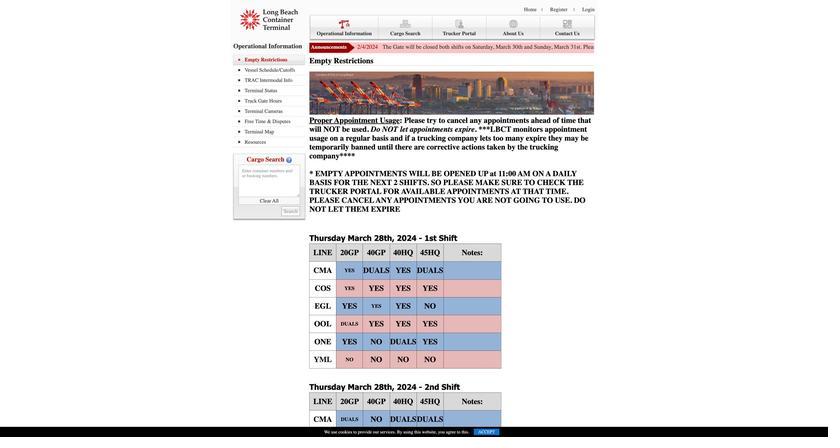 Task type: locate. For each thing, give the bounding box(es) containing it.
0 horizontal spatial menu bar
[[234, 55, 308, 148]]

menu bar
[[310, 15, 595, 39], [234, 55, 308, 148]]

0 vertical spatial menu bar
[[310, 15, 595, 39]]

None submit
[[282, 207, 300, 217]]



Task type: describe. For each thing, give the bounding box(es) containing it.
Enter container numbers and/ or booking numbers.  text field
[[239, 165, 300, 198]]

1 horizontal spatial menu bar
[[310, 15, 595, 39]]

1 vertical spatial menu bar
[[234, 55, 308, 148]]



Task type: vqa. For each thing, say whether or not it's contained in the screenshot.
OOL related to 11/06/2023
no



